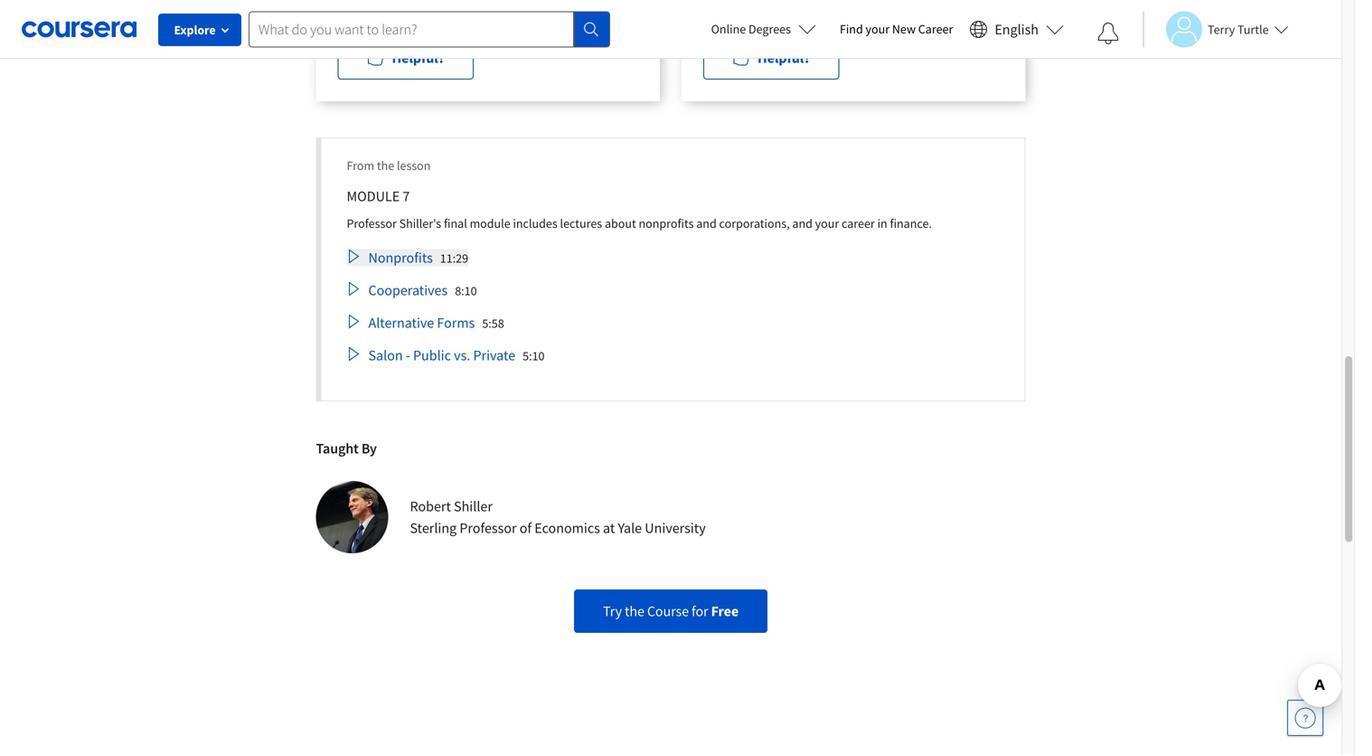 Task type: vqa. For each thing, say whether or not it's contained in the screenshot.
finance.
yes



Task type: locate. For each thing, give the bounding box(es) containing it.
the right try
[[625, 602, 645, 620]]

module
[[470, 215, 511, 231]]

helpful? down degrees
[[758, 49, 811, 67]]

lectures
[[560, 215, 602, 231]]

8:10
[[455, 282, 477, 299]]

-
[[406, 346, 410, 364]]

the for try
[[625, 602, 645, 620]]

the
[[377, 157, 394, 173], [625, 602, 645, 620]]

alternative forms 5:58
[[369, 314, 504, 332]]

1 horizontal spatial helpful?
[[758, 49, 811, 67]]

taught by
[[316, 439, 377, 457]]

1 horizontal spatial the
[[625, 602, 645, 620]]

5:10
[[523, 348, 545, 364]]

the right from
[[377, 157, 394, 173]]

taught
[[316, 439, 359, 457]]

0 vertical spatial the
[[377, 157, 394, 173]]

sterling
[[410, 519, 457, 537]]

your left career at right top
[[815, 215, 840, 231]]

final
[[444, 215, 467, 231]]

terry
[[1208, 21, 1236, 38]]

salon - public vs. private 5:10
[[369, 346, 545, 364]]

0 horizontal spatial and
[[697, 215, 717, 231]]

at
[[603, 519, 615, 537]]

0 horizontal spatial helpful?
[[392, 49, 445, 67]]

career
[[919, 21, 954, 37]]

0 vertical spatial your
[[866, 21, 890, 37]]

forms
[[437, 314, 475, 332]]

english
[[995, 20, 1039, 38]]

help center image
[[1295, 707, 1317, 729]]

by
[[362, 439, 377, 457]]

0 horizontal spatial professor
[[347, 215, 397, 231]]

0 horizontal spatial the
[[377, 157, 394, 173]]

career
[[842, 215, 875, 231]]

and right corporations,
[[793, 215, 813, 231]]

explore button
[[158, 14, 241, 46]]

5:58
[[482, 315, 504, 331]]

1 helpful? button from the left
[[338, 36, 474, 79]]

private
[[473, 346, 516, 364]]

professor down the shiller
[[460, 519, 517, 537]]

professor
[[347, 215, 397, 231], [460, 519, 517, 537]]

alternative
[[369, 314, 434, 332]]

free
[[711, 602, 739, 620]]

corporations,
[[720, 215, 790, 231]]

1 horizontal spatial and
[[793, 215, 813, 231]]

1 horizontal spatial helpful? button
[[704, 36, 840, 79]]

new
[[893, 21, 916, 37]]

1 horizontal spatial your
[[866, 21, 890, 37]]

from the lesson
[[347, 157, 431, 173]]

professor shiller's final module includes lectures about nonprofits and corporations, and your career in finance.
[[347, 215, 932, 231]]

helpful?
[[392, 49, 445, 67], [758, 49, 811, 67]]

1 vertical spatial professor
[[460, 519, 517, 537]]

helpful? button
[[338, 36, 474, 79], [704, 36, 840, 79]]

robert
[[410, 497, 451, 515]]

yale
[[618, 519, 642, 537]]

try the course for free
[[603, 602, 739, 620]]

and right 'nonprofits'
[[697, 215, 717, 231]]

robert shiller sterling professor of economics at yale university
[[410, 497, 706, 537]]

professor down module
[[347, 215, 397, 231]]

online
[[711, 21, 746, 37]]

your
[[866, 21, 890, 37], [815, 215, 840, 231]]

module
[[347, 187, 400, 205]]

find your new career link
[[831, 18, 963, 41]]

explore
[[174, 22, 216, 38]]

find your new career
[[840, 21, 954, 37]]

and
[[697, 215, 717, 231], [793, 215, 813, 231]]

terry turtle
[[1208, 21, 1269, 38]]

1 helpful? from the left
[[392, 49, 445, 67]]

helpful? down what do you want to learn? text box on the top left of page
[[392, 49, 445, 67]]

0 horizontal spatial helpful? button
[[338, 36, 474, 79]]

your right "find"
[[866, 21, 890, 37]]

professor inside robert shiller sterling professor of economics at yale university
[[460, 519, 517, 537]]

cooperatives 8:10
[[369, 281, 477, 299]]

1 and from the left
[[697, 215, 717, 231]]

0 horizontal spatial your
[[815, 215, 840, 231]]

None search field
[[249, 11, 610, 47]]

coursera image
[[22, 15, 137, 44]]

1 vertical spatial your
[[815, 215, 840, 231]]

1 horizontal spatial professor
[[460, 519, 517, 537]]

2 helpful? button from the left
[[704, 36, 840, 79]]

1 vertical spatial the
[[625, 602, 645, 620]]

shiller
[[454, 497, 493, 515]]



Task type: describe. For each thing, give the bounding box(es) containing it.
economics
[[535, 519, 600, 537]]

cooperatives
[[369, 281, 448, 299]]

try
[[603, 602, 622, 620]]

from
[[347, 157, 374, 173]]

11:29
[[440, 250, 469, 266]]

turtle
[[1238, 21, 1269, 38]]

terry turtle button
[[1143, 11, 1289, 47]]

vs.
[[454, 346, 471, 364]]

course
[[647, 602, 689, 620]]

for
[[692, 602, 709, 620]]

the for from
[[377, 157, 394, 173]]

7
[[403, 187, 410, 205]]

module 7
[[347, 187, 410, 205]]

2 and from the left
[[793, 215, 813, 231]]

nonprofits
[[369, 248, 433, 267]]

2 helpful? from the left
[[758, 49, 811, 67]]

What do you want to learn? text field
[[249, 11, 574, 47]]

robert shiller image
[[316, 481, 388, 553]]

finance.
[[890, 215, 932, 231]]

your inside "link"
[[866, 21, 890, 37]]

public
[[413, 346, 451, 364]]

online degrees button
[[697, 9, 831, 49]]

english button
[[963, 0, 1072, 59]]

salon
[[369, 346, 403, 364]]

shiller's
[[399, 215, 442, 231]]

in
[[878, 215, 888, 231]]

lesson
[[397, 157, 431, 173]]

university
[[645, 519, 706, 537]]

find
[[840, 21, 863, 37]]

0 vertical spatial professor
[[347, 215, 397, 231]]

of
[[520, 519, 532, 537]]

nonprofits 11:29
[[369, 248, 469, 267]]

includes
[[513, 215, 558, 231]]

show notifications image
[[1098, 23, 1120, 44]]

online degrees
[[711, 21, 791, 37]]

nonprofits
[[639, 215, 694, 231]]

degrees
[[749, 21, 791, 37]]

about
[[605, 215, 636, 231]]



